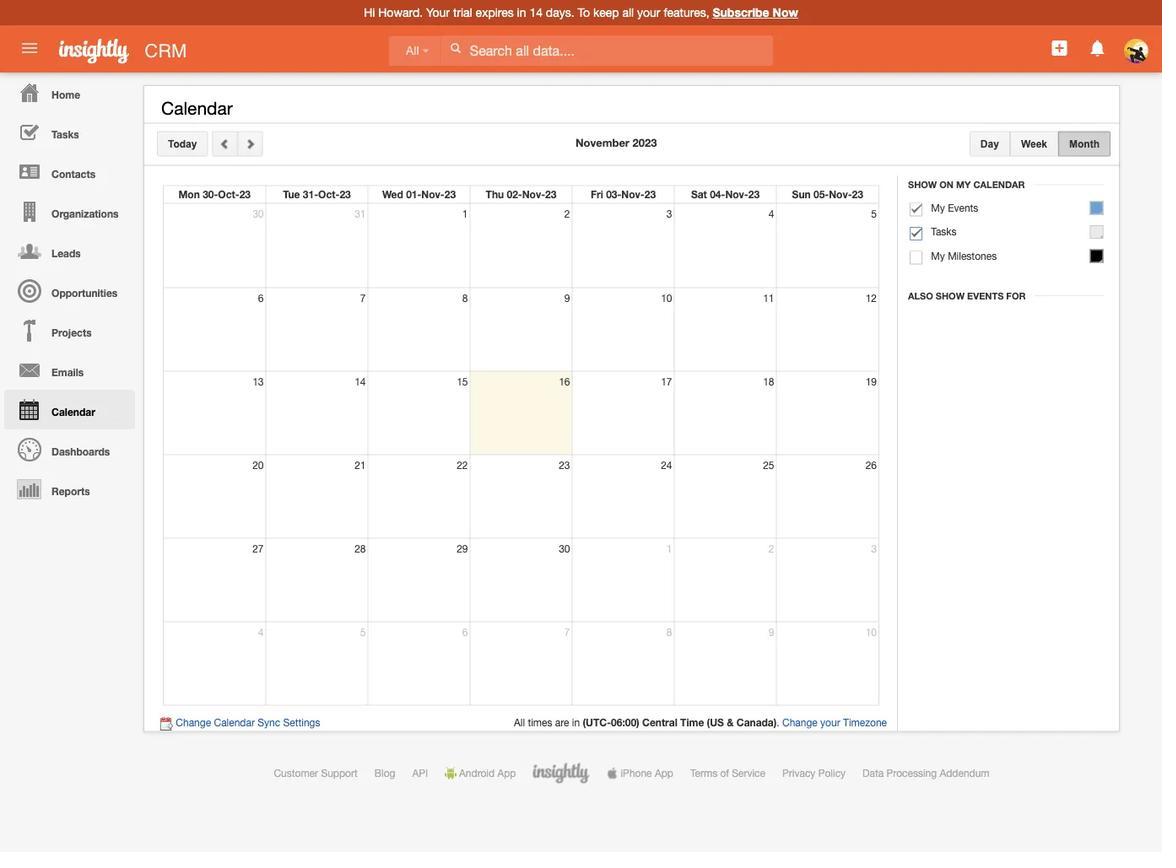 Task type: describe. For each thing, give the bounding box(es) containing it.
0 vertical spatial show
[[908, 179, 937, 190]]

also
[[908, 290, 934, 301]]

privacy policy
[[783, 768, 846, 780]]

contacts link
[[4, 152, 135, 192]]

blog
[[375, 768, 395, 780]]

sat
[[691, 189, 707, 201]]

1 vertical spatial 3
[[872, 543, 877, 555]]

hi howard. your trial expires in 14 days. to keep all your features, subscribe now
[[364, 5, 799, 19]]

23 for mon 30-oct-23
[[240, 189, 251, 201]]

november 2023
[[576, 136, 657, 149]]

howard.
[[378, 5, 423, 19]]

thu
[[486, 189, 504, 201]]

of
[[721, 768, 729, 780]]

change calendar sync settings link
[[176, 717, 320, 729]]

on
[[940, 179, 954, 190]]

sat 04-nov-23
[[691, 189, 760, 201]]

nov- for 02-
[[522, 189, 545, 201]]

dashboards
[[52, 446, 110, 458]]

data processing addendum link
[[863, 768, 990, 780]]

1 horizontal spatial 4
[[769, 208, 775, 220]]

white image
[[450, 42, 462, 54]]

customer support
[[274, 768, 358, 780]]

1 horizontal spatial 30
[[559, 543, 570, 555]]

25
[[763, 460, 775, 472]]

iphone app link
[[607, 768, 674, 780]]

central
[[642, 717, 678, 729]]

nov- for 03-
[[622, 189, 645, 201]]

(utc-
[[583, 717, 611, 729]]

wed 01-nov-23
[[382, 189, 456, 201]]

nov- for 04-
[[726, 189, 749, 201]]

30-
[[203, 189, 218, 201]]

23 for tue 31-oct-23
[[340, 189, 351, 201]]

days.
[[546, 5, 575, 19]]

timezone
[[843, 717, 887, 729]]

navigation containing home
[[0, 73, 135, 509]]

0 vertical spatial your
[[637, 5, 661, 19]]

your
[[426, 5, 450, 19]]

05-
[[814, 189, 829, 201]]

calendar up today
[[161, 98, 233, 119]]

all link
[[389, 36, 440, 66]]

2023
[[633, 136, 657, 149]]

1 vertical spatial 2
[[769, 543, 775, 555]]

show on my calendar
[[908, 179, 1025, 190]]

calendar down 'day' button
[[974, 179, 1025, 190]]

01-
[[406, 189, 422, 201]]

23 down 16
[[559, 460, 570, 472]]

0 vertical spatial 3
[[667, 208, 672, 220]]

22
[[457, 460, 468, 472]]

28
[[355, 543, 366, 555]]

21
[[355, 460, 366, 472]]

tasks link
[[4, 112, 135, 152]]

processing
[[887, 768, 937, 780]]

19
[[866, 376, 877, 388]]

24
[[661, 460, 672, 472]]

0 vertical spatial 9
[[565, 293, 570, 304]]

1 horizontal spatial 6
[[462, 627, 468, 639]]

terms of service
[[691, 768, 766, 780]]

terms of service link
[[691, 768, 766, 780]]

organizations
[[52, 208, 119, 220]]

times
[[528, 717, 553, 729]]

milestones
[[948, 250, 997, 262]]

trial
[[453, 5, 473, 19]]

dashboards link
[[4, 430, 135, 469]]

thu 02-nov-23
[[486, 189, 557, 201]]

data processing addendum
[[863, 768, 990, 780]]

all for all
[[406, 44, 419, 57]]

day
[[981, 138, 999, 149]]

crm
[[145, 40, 187, 61]]

17
[[661, 376, 672, 388]]

oct- for 31-
[[318, 189, 340, 201]]

1 vertical spatial 5
[[360, 627, 366, 639]]

today button
[[157, 131, 208, 157]]

mon
[[179, 189, 200, 201]]

fri
[[591, 189, 603, 201]]

wed
[[382, 189, 403, 201]]

november
[[576, 136, 630, 149]]

android
[[459, 768, 495, 780]]

23 for sun 05-nov-23
[[852, 189, 864, 201]]

to
[[578, 5, 590, 19]]

opportunities
[[52, 287, 118, 299]]

11
[[763, 293, 775, 304]]

support
[[321, 768, 358, 780]]

leads link
[[4, 231, 135, 271]]

03-
[[606, 189, 622, 201]]

opportunities link
[[4, 271, 135, 311]]

0 horizontal spatial 8
[[462, 293, 468, 304]]

all
[[623, 5, 634, 19]]

1 vertical spatial 8
[[667, 627, 672, 639]]

my for my milestones
[[931, 250, 945, 262]]

reports
[[52, 485, 90, 497]]

Tasks checkbox
[[910, 227, 923, 241]]

1 vertical spatial show
[[936, 290, 965, 301]]

today
[[168, 138, 197, 149]]

calendar left sync
[[214, 717, 255, 729]]

16
[[559, 376, 570, 388]]

sync
[[258, 717, 280, 729]]

31
[[355, 208, 366, 220]]

for
[[1007, 290, 1026, 301]]

home link
[[4, 73, 135, 112]]

0 horizontal spatial 6
[[258, 293, 264, 304]]

all for all times are in (utc-06:00) central time (us & canada) . change your timezone
[[514, 717, 525, 729]]



Task type: vqa. For each thing, say whether or not it's contained in the screenshot.
'From'
no



Task type: locate. For each thing, give the bounding box(es) containing it.
previous image
[[219, 138, 231, 150]]

1 vertical spatial 9
[[769, 627, 775, 639]]

14
[[530, 5, 543, 19], [355, 376, 366, 388]]

2 oct- from the left
[[318, 189, 340, 201]]

23 for thu 02-nov-23
[[545, 189, 557, 201]]

week button
[[1010, 131, 1059, 157]]

data
[[863, 768, 884, 780]]

23 right 01-
[[445, 189, 456, 201]]

oct- for 30-
[[218, 189, 240, 201]]

subscribe
[[713, 5, 770, 19]]

app
[[498, 768, 516, 780], [655, 768, 674, 780]]

notifications image
[[1088, 38, 1108, 58]]

1 horizontal spatial change
[[783, 717, 818, 729]]

organizations link
[[4, 192, 135, 231]]

tue 31-oct-23
[[283, 189, 351, 201]]

customer
[[274, 768, 318, 780]]

app for android app
[[498, 768, 516, 780]]

in right expires
[[517, 5, 526, 19]]

23 right 30- at the left top of page
[[240, 189, 251, 201]]

0 vertical spatial in
[[517, 5, 526, 19]]

1 vertical spatial tasks
[[931, 226, 957, 238]]

settings
[[283, 717, 320, 729]]

events down show on my calendar
[[948, 202, 979, 214]]

5 down 28
[[360, 627, 366, 639]]

0 horizontal spatial 1
[[462, 208, 468, 220]]

show
[[908, 179, 937, 190], [936, 290, 965, 301]]

4
[[769, 208, 775, 220], [258, 627, 264, 639]]

0 horizontal spatial oct-
[[218, 189, 240, 201]]

1 horizontal spatial 3
[[872, 543, 877, 555]]

home
[[52, 89, 80, 100]]

1 horizontal spatial oct-
[[318, 189, 340, 201]]

tue
[[283, 189, 300, 201]]

0 vertical spatial 2
[[565, 208, 570, 220]]

0 horizontal spatial 4
[[258, 627, 264, 639]]

14 up 21
[[355, 376, 366, 388]]

0 horizontal spatial 14
[[355, 376, 366, 388]]

0 vertical spatial events
[[948, 202, 979, 214]]

06:00)
[[611, 717, 640, 729]]

1 vertical spatial my
[[931, 202, 945, 214]]

&
[[727, 717, 734, 729]]

1 vertical spatial your
[[821, 717, 841, 729]]

1 oct- from the left
[[218, 189, 240, 201]]

1 horizontal spatial 9
[[769, 627, 775, 639]]

31-
[[303, 189, 318, 201]]

0 horizontal spatial your
[[637, 5, 661, 19]]

navigation
[[0, 73, 135, 509]]

0 vertical spatial 4
[[769, 208, 775, 220]]

projects
[[52, 327, 92, 339]]

23 for fri 03-nov-23
[[645, 189, 656, 201]]

change your timezone link
[[783, 717, 887, 729]]

23 right 03-
[[645, 189, 656, 201]]

0 vertical spatial 30
[[253, 208, 264, 220]]

1 vertical spatial in
[[572, 717, 580, 729]]

nov- for 05-
[[829, 189, 852, 201]]

13
[[253, 376, 264, 388]]

privacy policy link
[[783, 768, 846, 780]]

0 horizontal spatial 30
[[253, 208, 264, 220]]

api
[[412, 768, 428, 780]]

all times are in (utc-06:00) central time (us & canada) . change your timezone
[[514, 717, 887, 729]]

1 vertical spatial all
[[514, 717, 525, 729]]

my for my events
[[931, 202, 945, 214]]

fri 03-nov-23
[[591, 189, 656, 201]]

week
[[1021, 138, 1048, 149]]

.
[[777, 717, 780, 729]]

my events
[[931, 202, 979, 214]]

0 horizontal spatial change
[[176, 717, 211, 729]]

5
[[872, 208, 877, 220], [360, 627, 366, 639]]

now
[[773, 5, 799, 19]]

0 vertical spatial 7
[[360, 293, 366, 304]]

0 horizontal spatial 3
[[667, 208, 672, 220]]

0 horizontal spatial 2
[[565, 208, 570, 220]]

18
[[763, 376, 775, 388]]

0 vertical spatial my
[[957, 179, 971, 190]]

My Milestones checkbox
[[910, 251, 923, 265]]

0 vertical spatial 5
[[872, 208, 877, 220]]

1 horizontal spatial 2
[[769, 543, 775, 555]]

0 horizontal spatial 5
[[360, 627, 366, 639]]

calendar up dashboards link
[[52, 406, 95, 418]]

0 vertical spatial 10
[[661, 293, 672, 304]]

6 up 13
[[258, 293, 264, 304]]

customer support link
[[274, 768, 358, 780]]

3 nov- from the left
[[622, 189, 645, 201]]

app right android
[[498, 768, 516, 780]]

my
[[957, 179, 971, 190], [931, 202, 945, 214], [931, 250, 945, 262]]

0 vertical spatial 8
[[462, 293, 468, 304]]

nov- for 01-
[[422, 189, 445, 201]]

nov- right wed
[[422, 189, 445, 201]]

all down howard.
[[406, 44, 419, 57]]

1 horizontal spatial 14
[[530, 5, 543, 19]]

My Events checkbox
[[910, 203, 923, 217]]

show left on
[[908, 179, 937, 190]]

5 nov- from the left
[[829, 189, 852, 201]]

2 app from the left
[[655, 768, 674, 780]]

(us
[[707, 717, 724, 729]]

hi
[[364, 5, 375, 19]]

1 horizontal spatial tasks
[[931, 226, 957, 238]]

sun 05-nov-23
[[792, 189, 864, 201]]

2 vertical spatial my
[[931, 250, 945, 262]]

23 right 31-
[[340, 189, 351, 201]]

change right the .
[[783, 717, 818, 729]]

0 vertical spatial tasks
[[52, 128, 79, 140]]

1 horizontal spatial 10
[[866, 627, 877, 639]]

app for iphone app
[[655, 768, 674, 780]]

6 down 29
[[462, 627, 468, 639]]

23 right 05-
[[852, 189, 864, 201]]

contacts
[[52, 168, 95, 180]]

0 vertical spatial 1
[[462, 208, 468, 220]]

5 left my events checkbox
[[872, 208, 877, 220]]

1 horizontal spatial 1
[[667, 543, 672, 555]]

my right my events checkbox
[[931, 202, 945, 214]]

0 horizontal spatial app
[[498, 768, 516, 780]]

all left times
[[514, 717, 525, 729]]

addendum
[[940, 768, 990, 780]]

0 horizontal spatial tasks
[[52, 128, 79, 140]]

tasks down my events
[[931, 226, 957, 238]]

next image
[[244, 138, 256, 150]]

6
[[258, 293, 264, 304], [462, 627, 468, 639]]

1 horizontal spatial in
[[572, 717, 580, 729]]

0 horizontal spatial 7
[[360, 293, 366, 304]]

emails
[[52, 366, 84, 378]]

keep
[[593, 5, 619, 19]]

1 vertical spatial 30
[[559, 543, 570, 555]]

your right all on the right top of the page
[[637, 5, 661, 19]]

2 change from the left
[[783, 717, 818, 729]]

1 vertical spatial events
[[968, 290, 1004, 301]]

1 app from the left
[[498, 768, 516, 780]]

nov- right fri
[[622, 189, 645, 201]]

my right my milestones option
[[931, 250, 945, 262]]

2 nov- from the left
[[522, 189, 545, 201]]

0 horizontal spatial 10
[[661, 293, 672, 304]]

sun
[[792, 189, 811, 201]]

nov- right sun
[[829, 189, 852, 201]]

1 nov- from the left
[[422, 189, 445, 201]]

my right on
[[957, 179, 971, 190]]

14 left days.
[[530, 5, 543, 19]]

my milestones
[[931, 250, 997, 262]]

2
[[565, 208, 570, 220], [769, 543, 775, 555]]

events left for
[[968, 290, 1004, 301]]

privacy
[[783, 768, 816, 780]]

all inside the all link
[[406, 44, 419, 57]]

23 for wed 01-nov-23
[[445, 189, 456, 201]]

1 vertical spatial 1
[[667, 543, 672, 555]]

policy
[[819, 768, 846, 780]]

29
[[457, 543, 468, 555]]

features,
[[664, 5, 710, 19]]

1 vertical spatial 14
[[355, 376, 366, 388]]

calendar link
[[4, 390, 135, 430]]

1 horizontal spatial 7
[[565, 627, 570, 639]]

0 vertical spatial all
[[406, 44, 419, 57]]

oct- right tue
[[318, 189, 340, 201]]

calendar
[[161, 98, 233, 119], [974, 179, 1025, 190], [52, 406, 95, 418], [214, 717, 255, 729]]

your left the timezone on the bottom right of the page
[[821, 717, 841, 729]]

tasks inside "navigation"
[[52, 128, 79, 140]]

android app link
[[445, 768, 516, 780]]

1 horizontal spatial 8
[[667, 627, 672, 639]]

day button
[[970, 131, 1010, 157]]

in right the are
[[572, 717, 580, 729]]

api link
[[412, 768, 428, 780]]

1 vertical spatial 7
[[565, 627, 570, 639]]

0 vertical spatial 14
[[530, 5, 543, 19]]

23 right 04-
[[749, 189, 760, 201]]

1 vertical spatial 10
[[866, 627, 877, 639]]

23 right 02-
[[545, 189, 557, 201]]

8
[[462, 293, 468, 304], [667, 627, 672, 639]]

1 change from the left
[[176, 717, 211, 729]]

1 vertical spatial 4
[[258, 627, 264, 639]]

1 vertical spatial 6
[[462, 627, 468, 639]]

Search all data.... text field
[[441, 35, 773, 66]]

04-
[[710, 189, 726, 201]]

show right also
[[936, 290, 965, 301]]

0 horizontal spatial in
[[517, 5, 526, 19]]

26
[[866, 460, 877, 472]]

0 horizontal spatial all
[[406, 44, 419, 57]]

23 for sat 04-nov-23
[[749, 189, 760, 201]]

4 nov- from the left
[[726, 189, 749, 201]]

subscribe now link
[[713, 5, 799, 19]]

oct- right mon
[[218, 189, 240, 201]]

1 horizontal spatial 5
[[872, 208, 877, 220]]

1 horizontal spatial your
[[821, 717, 841, 729]]

nov- right sat
[[726, 189, 749, 201]]

tasks up contacts link
[[52, 128, 79, 140]]

0 vertical spatial 6
[[258, 293, 264, 304]]

calendar inside "navigation"
[[52, 406, 95, 418]]

are
[[555, 717, 569, 729]]

1 horizontal spatial app
[[655, 768, 674, 780]]

02-
[[507, 189, 522, 201]]

mon 30-oct-23
[[179, 189, 251, 201]]

0 horizontal spatial 9
[[565, 293, 570, 304]]

nov- right thu
[[522, 189, 545, 201]]

iphone app
[[621, 768, 674, 780]]

change left sync
[[176, 717, 211, 729]]

1 horizontal spatial all
[[514, 717, 525, 729]]

app right iphone
[[655, 768, 674, 780]]

month button
[[1059, 131, 1111, 157]]



